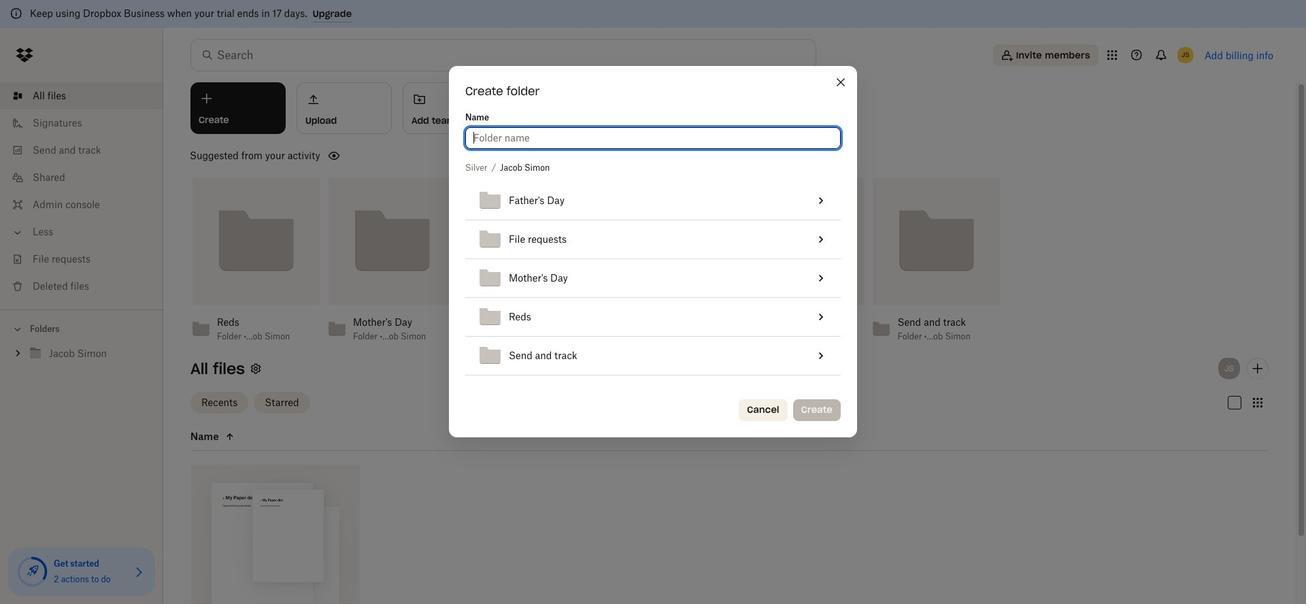 Task type: vqa. For each thing, say whether or not it's contained in the screenshot.
Saturation 'range field'
no



Task type: describe. For each thing, give the bounding box(es) containing it.
4 template stateless image from the top
[[814, 348, 830, 364]]

Folder name input text field
[[474, 131, 833, 146]]

1 row from the top
[[466, 182, 841, 220]]

2 template stateless image from the top
[[814, 270, 830, 286]]

team member folder, jacob simon row
[[191, 465, 360, 604]]

4 row from the top
[[466, 298, 841, 337]]

add team members image
[[1250, 360, 1267, 377]]



Task type: locate. For each thing, give the bounding box(es) containing it.
5 row from the top
[[466, 337, 841, 376]]

2 row from the top
[[466, 220, 841, 259]]

row group
[[466, 182, 841, 376]]

3 row from the top
[[466, 259, 841, 298]]

list item
[[0, 82, 163, 110]]

1 template stateless image from the top
[[814, 231, 830, 248]]

template stateless image
[[814, 192, 830, 209]]

row
[[466, 182, 841, 220], [466, 220, 841, 259], [466, 259, 841, 298], [466, 298, 841, 337], [466, 337, 841, 376]]

cell
[[781, 182, 803, 220], [803, 182, 841, 220], [781, 220, 803, 259], [803, 220, 841, 259], [781, 259, 803, 298], [803, 259, 841, 298], [781, 298, 803, 337], [803, 298, 841, 337], [781, 337, 803, 376], [803, 337, 841, 376]]

table
[[466, 182, 841, 376]]

less image
[[11, 226, 25, 240]]

list
[[0, 74, 163, 310]]

dropbox image
[[11, 42, 38, 69]]

alert
[[0, 0, 1307, 28]]

dialog
[[449, 66, 858, 438]]

3 template stateless image from the top
[[814, 309, 830, 325]]

template stateless image
[[814, 231, 830, 248], [814, 270, 830, 286], [814, 309, 830, 325], [814, 348, 830, 364]]



